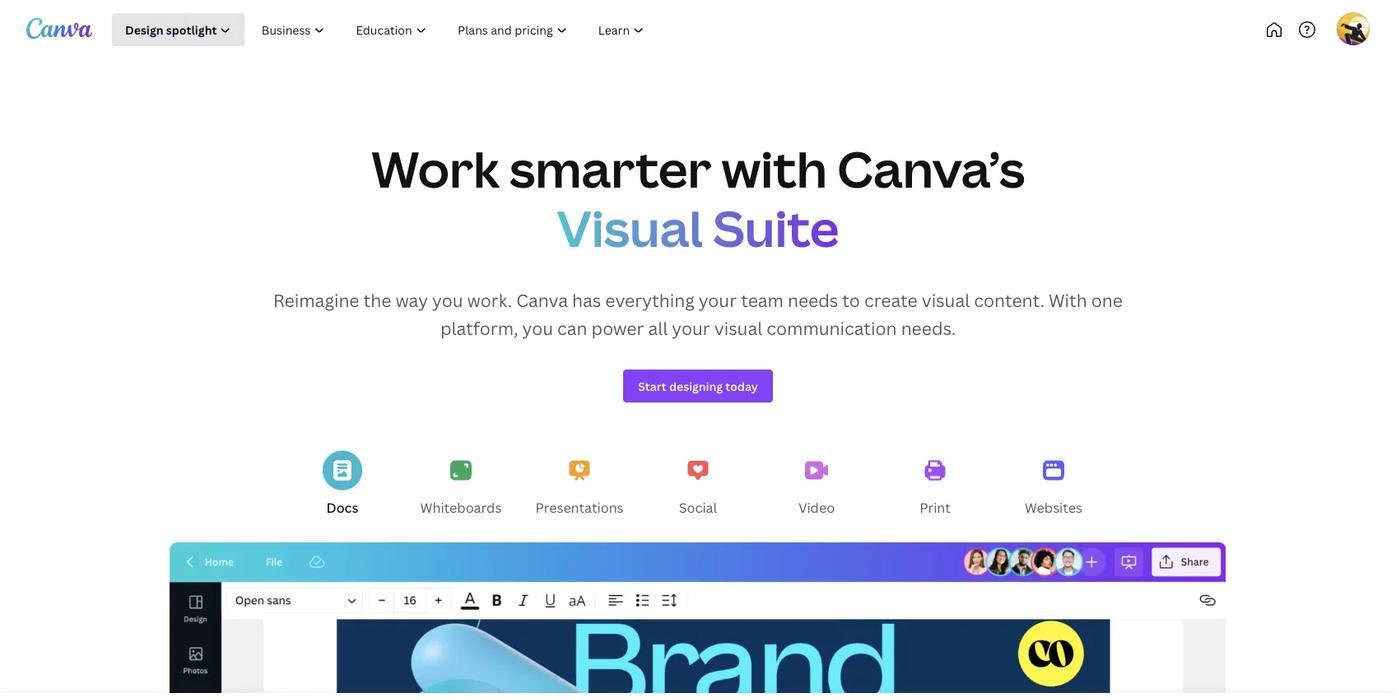 Task type: describe. For each thing, give the bounding box(es) containing it.
to
[[842, 289, 860, 312]]

presentations button
[[533, 443, 626, 529]]

with
[[1049, 289, 1087, 312]]

reimagine the way you work. canva has everything your team needs to create visual content. with one platform, you can power all your visual communication needs.
[[273, 289, 1123, 340]]

1 vertical spatial your
[[672, 316, 710, 340]]

reimagine
[[273, 289, 359, 312]]

docs
[[326, 498, 359, 516]]

websites
[[1025, 498, 1083, 516]]

needs.
[[901, 316, 956, 340]]

way
[[395, 289, 428, 312]]

social button
[[652, 443, 744, 529]]

whiteboards button
[[415, 443, 507, 529]]

social
[[679, 498, 717, 516]]

top level navigation element
[[112, 13, 714, 46]]

work
[[371, 135, 500, 202]]

work smarter with canva's visual suite
[[371, 135, 1025, 261]]

work.
[[467, 289, 512, 312]]

print
[[920, 498, 951, 516]]

platform,
[[440, 316, 518, 340]]

docs button
[[296, 443, 389, 529]]

communication
[[767, 316, 897, 340]]

everything
[[605, 289, 695, 312]]

1 horizontal spatial visual
[[922, 289, 970, 312]]

create
[[864, 289, 918, 312]]

can
[[557, 316, 587, 340]]

content.
[[974, 289, 1045, 312]]

needs
[[788, 289, 838, 312]]

0 vertical spatial your
[[699, 289, 737, 312]]

presentations
[[535, 498, 624, 516]]

canva
[[516, 289, 568, 312]]



Task type: vqa. For each thing, say whether or not it's contained in the screenshot.
"COMMUNICATION"
yes



Task type: locate. For each thing, give the bounding box(es) containing it.
tab list
[[0, 443, 1396, 529]]

visual up needs. at the right
[[922, 289, 970, 312]]

1 horizontal spatial you
[[522, 316, 553, 340]]

0 vertical spatial you
[[432, 289, 463, 312]]

the
[[363, 289, 391, 312]]

your
[[699, 289, 737, 312], [672, 316, 710, 340]]

all
[[648, 316, 668, 340]]

video
[[798, 498, 835, 516]]

team
[[741, 289, 784, 312]]

power
[[592, 316, 644, 340]]

with
[[722, 135, 827, 202]]

smarter
[[510, 135, 711, 202]]

tab list containing docs
[[0, 443, 1396, 529]]

print button
[[889, 443, 981, 529]]

you right way
[[432, 289, 463, 312]]

your left "team"
[[699, 289, 737, 312]]

suite
[[713, 194, 839, 261]]

you
[[432, 289, 463, 312], [522, 316, 553, 340]]

visual
[[922, 289, 970, 312], [714, 316, 763, 340]]

websites button
[[1008, 443, 1100, 529]]

has
[[572, 289, 601, 312]]

visual
[[557, 194, 703, 261]]

video button
[[771, 443, 863, 529]]

whiteboards
[[420, 498, 502, 516]]

1 vertical spatial visual
[[714, 316, 763, 340]]

your right all
[[672, 316, 710, 340]]

0 vertical spatial visual
[[922, 289, 970, 312]]

0 horizontal spatial you
[[432, 289, 463, 312]]

1 vertical spatial you
[[522, 316, 553, 340]]

you down canva at the top left of page
[[522, 316, 553, 340]]

visual down "team"
[[714, 316, 763, 340]]

0 horizontal spatial visual
[[714, 316, 763, 340]]

canva's
[[837, 135, 1025, 202]]

one
[[1091, 289, 1123, 312]]



